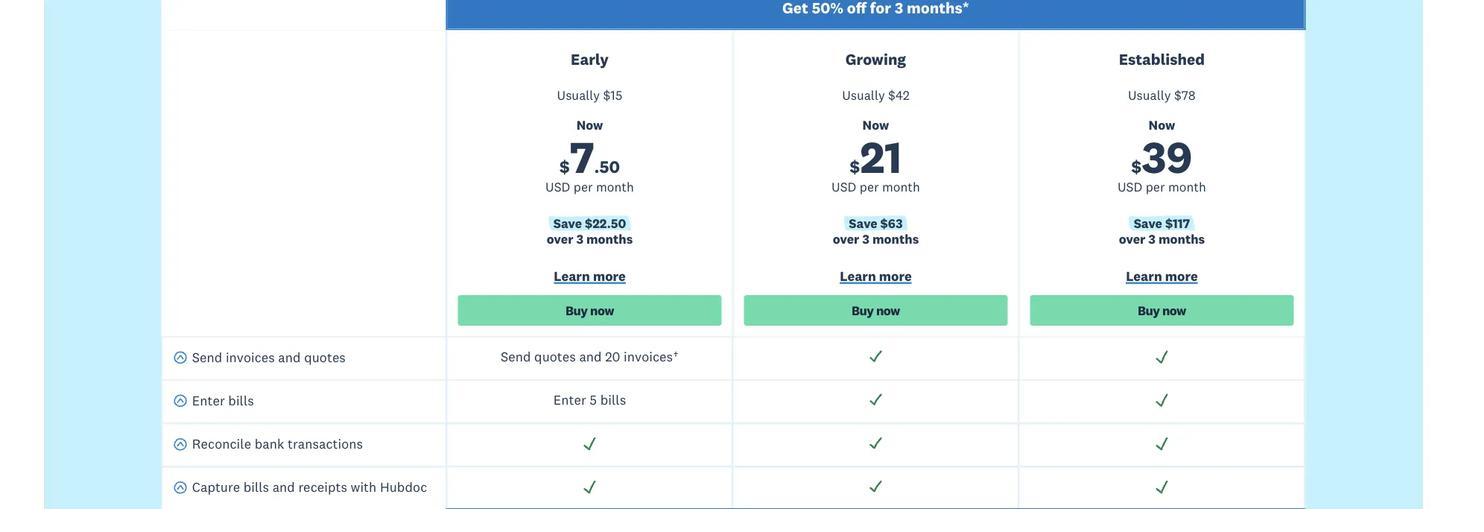 Task type: locate. For each thing, give the bounding box(es) containing it.
over left "$22.50"
[[547, 231, 574, 247]]

and inside capture bills and receipts with hubdoc "button"
[[273, 478, 295, 495]]

1 horizontal spatial 3
[[863, 231, 870, 247]]

2 horizontal spatial over 3 months
[[1119, 231, 1205, 247]]

usd per month up save $63
[[832, 179, 920, 195]]

0 horizontal spatial buy now link
[[458, 295, 722, 326]]

reconcile bank transactions button
[[173, 435, 363, 456]]

buy now link
[[458, 295, 722, 326], [744, 295, 1008, 326], [1030, 295, 1294, 326]]

3 3 from the left
[[1149, 231, 1156, 247]]

month for 7
[[596, 179, 634, 195]]

usually $ 42
[[842, 87, 910, 103]]

now for 39
[[1149, 117, 1176, 133]]

buy now
[[566, 302, 614, 318], [852, 302, 900, 318], [1138, 302, 1187, 318]]

0 horizontal spatial send
[[192, 348, 222, 365]]

0 horizontal spatial quotes
[[304, 348, 346, 365]]

3 learn more from the left
[[1126, 267, 1198, 284]]

0 horizontal spatial usually
[[557, 87, 600, 103]]

save for 21
[[849, 215, 878, 231]]

2 included image from the top
[[868, 392, 884, 408]]

save $22.50
[[554, 215, 626, 231]]

usd per month up save $117
[[1118, 179, 1207, 195]]

learn more for 39
[[1126, 267, 1198, 284]]

2 per from the left
[[860, 179, 879, 195]]

1 horizontal spatial usd
[[832, 179, 857, 195]]

2 horizontal spatial buy now link
[[1030, 295, 1294, 326]]

1 horizontal spatial now
[[876, 302, 900, 318]]

months
[[587, 231, 633, 247], [873, 231, 919, 247], [1159, 231, 1205, 247]]

2 horizontal spatial buy
[[1138, 302, 1160, 318]]

month up $63
[[882, 179, 920, 195]]

and for receipts
[[273, 478, 295, 495]]

learn more for 7
[[554, 267, 626, 284]]

send invoices and quotes button
[[173, 348, 346, 369]]

1 horizontal spatial months
[[873, 231, 919, 247]]

growing
[[846, 49, 906, 69]]

enter for enter 5 bills
[[554, 391, 586, 408]]

usd
[[546, 179, 570, 195], [832, 179, 857, 195], [1118, 179, 1143, 195]]

usually down growing
[[842, 87, 885, 103]]

learn more
[[554, 267, 626, 284], [840, 267, 912, 284], [1126, 267, 1198, 284]]

3 left $117
[[1149, 231, 1156, 247]]

0 horizontal spatial learn
[[554, 267, 590, 284]]

0 horizontal spatial usd per month
[[546, 179, 634, 195]]

1 horizontal spatial send
[[501, 348, 531, 365]]

per
[[574, 179, 593, 195], [860, 179, 879, 195], [1146, 179, 1165, 195]]

.
[[595, 155, 600, 177]]

usd left 21
[[832, 179, 857, 195]]

send inside send invoices and quotes button
[[192, 348, 222, 365]]

buy for 7
[[566, 302, 588, 318]]

buy for 21
[[852, 302, 874, 318]]

1 horizontal spatial buy
[[852, 302, 874, 318]]

$ left .
[[560, 155, 570, 177]]

over left $63
[[833, 231, 860, 247]]

3 learn from the left
[[1126, 267, 1163, 284]]

1 horizontal spatial over 3 months
[[833, 231, 919, 247]]

usd for 7
[[546, 179, 570, 195]]

$ 39
[[1132, 128, 1193, 184]]

3 over from the left
[[1119, 231, 1146, 247]]

send
[[501, 348, 531, 365], [192, 348, 222, 365]]

2 months from the left
[[873, 231, 919, 247]]

21
[[860, 128, 902, 184]]

included image for capture bills and receipts with hubdoc
[[868, 479, 884, 494]]

bills down invoices
[[228, 392, 254, 409]]

0 horizontal spatial usd
[[546, 179, 570, 195]]

1 horizontal spatial learn more link
[[744, 267, 1008, 288]]

enter left 5
[[554, 391, 586, 408]]

$ 7 . 50
[[560, 128, 620, 184]]

2 buy now from the left
[[852, 302, 900, 318]]

capture bills and receipts with hubdoc
[[192, 478, 427, 495]]

2 horizontal spatial usually
[[1128, 87, 1171, 103]]

more for 39
[[1166, 267, 1198, 284]]

42
[[896, 87, 910, 103]]

2 over from the left
[[833, 231, 860, 247]]

1 horizontal spatial now
[[863, 117, 889, 133]]

per up save $117
[[1146, 179, 1165, 195]]

1 horizontal spatial usually
[[842, 87, 885, 103]]

2 horizontal spatial learn
[[1126, 267, 1163, 284]]

1 buy now link from the left
[[458, 295, 722, 326]]

3 now from the left
[[1149, 117, 1176, 133]]

4 included image from the top
[[868, 479, 884, 494]]

save
[[554, 215, 582, 231], [849, 215, 878, 231], [1134, 215, 1163, 231]]

enter bills
[[192, 392, 254, 409]]

3 per from the left
[[1146, 179, 1165, 195]]

3 now from the left
[[1163, 302, 1187, 318]]

and for 20
[[579, 348, 602, 365]]

capture
[[192, 478, 240, 495]]

2 usually from the left
[[842, 87, 885, 103]]

0 horizontal spatial learn more
[[554, 267, 626, 284]]

per for 21
[[860, 179, 879, 195]]

2 horizontal spatial months
[[1159, 231, 1205, 247]]

3 usually from the left
[[1128, 87, 1171, 103]]

2 horizontal spatial usd
[[1118, 179, 1143, 195]]

3 included image from the top
[[868, 435, 884, 451]]

bills right 5
[[601, 391, 626, 408]]

learn more link down save $22.50
[[458, 267, 722, 288]]

3 month from the left
[[1169, 179, 1207, 195]]

learn more down save $22.50
[[554, 267, 626, 284]]

2 learn more from the left
[[840, 267, 912, 284]]

3 for 21
[[863, 231, 870, 247]]

2 more from the left
[[879, 267, 912, 284]]

3 over 3 months from the left
[[1119, 231, 1205, 247]]

0 horizontal spatial over 3 months
[[547, 231, 633, 247]]

more for 7
[[593, 267, 626, 284]]

invoices
[[226, 348, 275, 365]]

2 usd from the left
[[832, 179, 857, 195]]

1 over 3 months from the left
[[547, 231, 633, 247]]

3 usd per month from the left
[[1118, 179, 1207, 195]]

1 usd per month from the left
[[546, 179, 634, 195]]

2 horizontal spatial per
[[1146, 179, 1165, 195]]

now down 'usually $ 15'
[[577, 117, 603, 133]]

over for 39
[[1119, 231, 1146, 247]]

now
[[577, 117, 603, 133], [863, 117, 889, 133], [1149, 117, 1176, 133]]

1 horizontal spatial usd per month
[[832, 179, 920, 195]]

reconcile bank transactions
[[192, 435, 363, 452]]

2 learn from the left
[[840, 267, 876, 284]]

included image
[[868, 349, 884, 364], [868, 392, 884, 408], [868, 435, 884, 451], [868, 479, 884, 494]]

2 horizontal spatial learn more
[[1126, 267, 1198, 284]]

months for 7
[[587, 231, 633, 247]]

$
[[603, 87, 611, 103], [889, 87, 896, 103], [1175, 87, 1182, 103], [560, 155, 570, 177], [850, 155, 860, 177], [1132, 155, 1142, 177]]

1 horizontal spatial buy now
[[852, 302, 900, 318]]

0 horizontal spatial more
[[593, 267, 626, 284]]

learn for 7
[[554, 267, 590, 284]]

1 months from the left
[[587, 231, 633, 247]]

learn for 21
[[840, 267, 876, 284]]

$ up save $117
[[1132, 155, 1142, 177]]

1 included image from the top
[[868, 349, 884, 364]]

2 over 3 months from the left
[[833, 231, 919, 247]]

1 usually from the left
[[557, 87, 600, 103]]

1 learn more from the left
[[554, 267, 626, 284]]

usd up save $117
[[1118, 179, 1143, 195]]

1 horizontal spatial month
[[882, 179, 920, 195]]

usually $ 78
[[1128, 87, 1196, 103]]

and left 20
[[579, 348, 602, 365]]

3 for 7
[[576, 231, 584, 247]]

2 horizontal spatial save
[[1134, 215, 1163, 231]]

3 buy from the left
[[1138, 302, 1160, 318]]

usd up save $22.50
[[546, 179, 570, 195]]

usually for 7
[[557, 87, 600, 103]]

over left $117
[[1119, 231, 1146, 247]]

and
[[579, 348, 602, 365], [278, 348, 301, 365], [273, 478, 295, 495]]

1 horizontal spatial learn
[[840, 267, 876, 284]]

1 horizontal spatial over
[[833, 231, 860, 247]]

0 horizontal spatial now
[[590, 302, 614, 318]]

2 horizontal spatial more
[[1166, 267, 1198, 284]]

3 usd from the left
[[1118, 179, 1143, 195]]

save left $117
[[1134, 215, 1163, 231]]

now for 21
[[876, 302, 900, 318]]

usually
[[557, 87, 600, 103], [842, 87, 885, 103], [1128, 87, 1171, 103]]

included image for reconcile bank transactions
[[1154, 435, 1170, 451]]

2 save from the left
[[849, 215, 878, 231]]

quotes inside button
[[304, 348, 346, 365]]

2 buy now link from the left
[[744, 295, 1008, 326]]

now
[[590, 302, 614, 318], [876, 302, 900, 318], [1163, 302, 1187, 318]]

2 horizontal spatial usd per month
[[1118, 179, 1207, 195]]

enter
[[554, 391, 586, 408], [192, 392, 225, 409]]

month
[[596, 179, 634, 195], [882, 179, 920, 195], [1169, 179, 1207, 195]]

3
[[576, 231, 584, 247], [863, 231, 870, 247], [1149, 231, 1156, 247]]

and left receipts
[[273, 478, 295, 495]]

0 horizontal spatial enter
[[192, 392, 225, 409]]

usd per month
[[546, 179, 634, 195], [832, 179, 920, 195], [1118, 179, 1207, 195]]

learn for 39
[[1126, 267, 1163, 284]]

0 horizontal spatial months
[[587, 231, 633, 247]]

more down "$22.50"
[[593, 267, 626, 284]]

usually down established
[[1128, 87, 1171, 103]]

3 buy now link from the left
[[1030, 295, 1294, 326]]

learn more link for 39
[[1030, 267, 1294, 288]]

1 horizontal spatial buy now link
[[744, 295, 1008, 326]]

buy now link for 39
[[1030, 295, 1294, 326]]

receipts
[[298, 478, 347, 495]]

bills for capture bills and receipts with hubdoc
[[243, 478, 269, 495]]

usd for 21
[[832, 179, 857, 195]]

3 months from the left
[[1159, 231, 1205, 247]]

per up save $63
[[860, 179, 879, 195]]

3 learn more link from the left
[[1030, 267, 1294, 288]]

more
[[593, 267, 626, 284], [879, 267, 912, 284], [1166, 267, 1198, 284]]

2 horizontal spatial now
[[1163, 302, 1187, 318]]

$ up save $63
[[850, 155, 860, 177]]

2 horizontal spatial buy now
[[1138, 302, 1187, 318]]

usd per month down .
[[546, 179, 634, 195]]

bank
[[255, 435, 284, 452]]

2 horizontal spatial now
[[1149, 117, 1176, 133]]

1 now from the left
[[577, 117, 603, 133]]

1 horizontal spatial save
[[849, 215, 878, 231]]

over 3 months
[[547, 231, 633, 247], [833, 231, 919, 247], [1119, 231, 1205, 247]]

now for 21
[[863, 117, 889, 133]]

month down 50 at the top of page
[[596, 179, 634, 195]]

2 horizontal spatial over
[[1119, 231, 1146, 247]]

0 horizontal spatial buy now
[[566, 302, 614, 318]]

save $117
[[1134, 215, 1190, 231]]

month up $117
[[1169, 179, 1207, 195]]

save for 7
[[554, 215, 582, 231]]

included image
[[1154, 349, 1170, 364], [1154, 392, 1170, 408], [582, 435, 598, 451], [1154, 435, 1170, 451], [582, 479, 598, 494], [1154, 479, 1170, 494]]

learn more link down save $63
[[744, 267, 1008, 288]]

bills right capture
[[243, 478, 269, 495]]

bills
[[601, 391, 626, 408], [228, 392, 254, 409], [243, 478, 269, 495]]

1 save from the left
[[554, 215, 582, 231]]

2 horizontal spatial learn more link
[[1030, 267, 1294, 288]]

2 month from the left
[[882, 179, 920, 195]]

2 horizontal spatial month
[[1169, 179, 1207, 195]]

and right invoices
[[278, 348, 301, 365]]

save left $63
[[849, 215, 878, 231]]

more down $117
[[1166, 267, 1198, 284]]

1 horizontal spatial more
[[879, 267, 912, 284]]

3 for 39
[[1149, 231, 1156, 247]]

buy now for 21
[[852, 302, 900, 318]]

2 now from the left
[[876, 302, 900, 318]]

3 more from the left
[[1166, 267, 1198, 284]]

1 more from the left
[[593, 267, 626, 284]]

3 left "$22.50"
[[576, 231, 584, 247]]

buy now link for 7
[[458, 295, 722, 326]]

learn more down save $63
[[840, 267, 912, 284]]

0 horizontal spatial month
[[596, 179, 634, 195]]

enter inside button
[[192, 392, 225, 409]]

usually down 'early'
[[557, 87, 600, 103]]

0 horizontal spatial 3
[[576, 231, 584, 247]]

7
[[570, 128, 595, 184]]

more down $63
[[879, 267, 912, 284]]

2 now from the left
[[863, 117, 889, 133]]

transactions
[[288, 435, 363, 452]]

1 over from the left
[[547, 231, 574, 247]]

month for 21
[[882, 179, 920, 195]]

learn down save $117
[[1126, 267, 1163, 284]]

1 learn more link from the left
[[458, 267, 722, 288]]

learn down save $22.50
[[554, 267, 590, 284]]

2 buy from the left
[[852, 302, 874, 318]]

bills inside button
[[228, 392, 254, 409]]

1 buy now from the left
[[566, 302, 614, 318]]

2 horizontal spatial 3
[[1149, 231, 1156, 247]]

buy for 39
[[1138, 302, 1160, 318]]

1 3 from the left
[[576, 231, 584, 247]]

0 horizontal spatial save
[[554, 215, 582, 231]]

1 month from the left
[[596, 179, 634, 195]]

invoices†
[[624, 348, 679, 365]]

1 horizontal spatial learn more
[[840, 267, 912, 284]]

learn more link
[[458, 267, 722, 288], [744, 267, 1008, 288], [1030, 267, 1294, 288]]

now down usually $ 78
[[1149, 117, 1176, 133]]

learn more down save $117
[[1126, 267, 1198, 284]]

enter up reconcile on the bottom
[[192, 392, 225, 409]]

1 usd from the left
[[546, 179, 570, 195]]

buy
[[566, 302, 588, 318], [852, 302, 874, 318], [1138, 302, 1160, 318]]

5
[[590, 391, 597, 408]]

1 now from the left
[[590, 302, 614, 318]]

with
[[351, 478, 377, 495]]

bills inside "button"
[[243, 478, 269, 495]]

2 learn more link from the left
[[744, 267, 1008, 288]]

send quotes and 20 invoices†
[[501, 348, 679, 365]]

1 learn from the left
[[554, 267, 590, 284]]

now for 7
[[590, 302, 614, 318]]

2 usd per month from the left
[[832, 179, 920, 195]]

$63
[[881, 215, 903, 231]]

and inside send invoices and quotes button
[[278, 348, 301, 365]]

$ down 'early'
[[603, 87, 611, 103]]

3 save from the left
[[1134, 215, 1163, 231]]

0 horizontal spatial per
[[574, 179, 593, 195]]

3 left $63
[[863, 231, 870, 247]]

per up save $22.50
[[574, 179, 593, 195]]

1 horizontal spatial enter
[[554, 391, 586, 408]]

learn
[[554, 267, 590, 284], [840, 267, 876, 284], [1126, 267, 1163, 284]]

month for 39
[[1169, 179, 1207, 195]]

learn down save $63
[[840, 267, 876, 284]]

0 horizontal spatial over
[[547, 231, 574, 247]]

0 horizontal spatial buy
[[566, 302, 588, 318]]

learn more link down save $117
[[1030, 267, 1294, 288]]

1 horizontal spatial per
[[860, 179, 879, 195]]

quotes
[[534, 348, 576, 365], [304, 348, 346, 365]]

over 3 months for 7
[[547, 231, 633, 247]]

now down usually $ 42
[[863, 117, 889, 133]]

2 3 from the left
[[863, 231, 870, 247]]

1 buy from the left
[[566, 302, 588, 318]]

0 horizontal spatial learn more link
[[458, 267, 722, 288]]

3 buy now from the left
[[1138, 302, 1187, 318]]

save left "$22.50"
[[554, 215, 582, 231]]

enter 5 bills
[[554, 391, 626, 408]]

over
[[547, 231, 574, 247], [833, 231, 860, 247], [1119, 231, 1146, 247]]

1 per from the left
[[574, 179, 593, 195]]

0 horizontal spatial now
[[577, 117, 603, 133]]



Task type: describe. For each thing, give the bounding box(es) containing it.
78
[[1182, 87, 1196, 103]]

hubdoc
[[380, 478, 427, 495]]

$ 21
[[850, 128, 902, 184]]

over 3 months for 21
[[833, 231, 919, 247]]

usually for 39
[[1128, 87, 1171, 103]]

and for quotes
[[278, 348, 301, 365]]

more for 21
[[879, 267, 912, 284]]

learn more link for 7
[[458, 267, 722, 288]]

per for 7
[[574, 179, 593, 195]]

usd per month for 39
[[1118, 179, 1207, 195]]

send for send quotes and 20 invoices†
[[501, 348, 531, 365]]

39
[[1142, 128, 1193, 184]]

buy now for 39
[[1138, 302, 1187, 318]]

included image for enter bills
[[868, 392, 884, 408]]

$ inside $ 21
[[850, 155, 860, 177]]

enter for enter bills
[[192, 392, 225, 409]]

over for 21
[[833, 231, 860, 247]]

enter bills button
[[173, 391, 254, 412]]

capture bills and receipts with hubdoc button
[[173, 478, 427, 499]]

$22.50
[[585, 215, 626, 231]]

over 3 months for 39
[[1119, 231, 1205, 247]]

$ down growing
[[889, 87, 896, 103]]

$ inside $ 39
[[1132, 155, 1142, 177]]

included image for send invoices and quotes
[[868, 349, 884, 364]]

learn more for 21
[[840, 267, 912, 284]]

included image for enter bills
[[1154, 392, 1170, 408]]

usd for 39
[[1118, 179, 1143, 195]]

bills for enter bills
[[228, 392, 254, 409]]

months for 21
[[873, 231, 919, 247]]

save $63
[[849, 215, 903, 231]]

20
[[605, 348, 621, 365]]

reconcile
[[192, 435, 251, 452]]

included image for send invoices and quotes
[[1154, 349, 1170, 364]]

buy now link for 21
[[744, 295, 1008, 326]]

included image for capture bills and receipts with hubdoc
[[1154, 479, 1170, 494]]

$ inside $ 7 . 50
[[560, 155, 570, 177]]

usually for 21
[[842, 87, 885, 103]]

now for 7
[[577, 117, 603, 133]]

usually $ 15
[[557, 87, 623, 103]]

send for send invoices and quotes
[[192, 348, 222, 365]]

usd per month for 21
[[832, 179, 920, 195]]

buy now for 7
[[566, 302, 614, 318]]

$117
[[1166, 215, 1190, 231]]

50
[[600, 155, 620, 177]]

over for 7
[[547, 231, 574, 247]]

save for 39
[[1134, 215, 1163, 231]]

per for 39
[[1146, 179, 1165, 195]]

15
[[611, 87, 623, 103]]

usd per month for 7
[[546, 179, 634, 195]]

months for 39
[[1159, 231, 1205, 247]]

early
[[571, 49, 609, 69]]

send invoices and quotes
[[192, 348, 346, 365]]

1 horizontal spatial quotes
[[534, 348, 576, 365]]

learn more link for 21
[[744, 267, 1008, 288]]

$ down established
[[1175, 87, 1182, 103]]

included image for reconcile bank transactions
[[868, 435, 884, 451]]

established
[[1119, 49, 1205, 69]]

now for 39
[[1163, 302, 1187, 318]]



Task type: vqa. For each thing, say whether or not it's contained in the screenshot.
the middle BUY
yes



